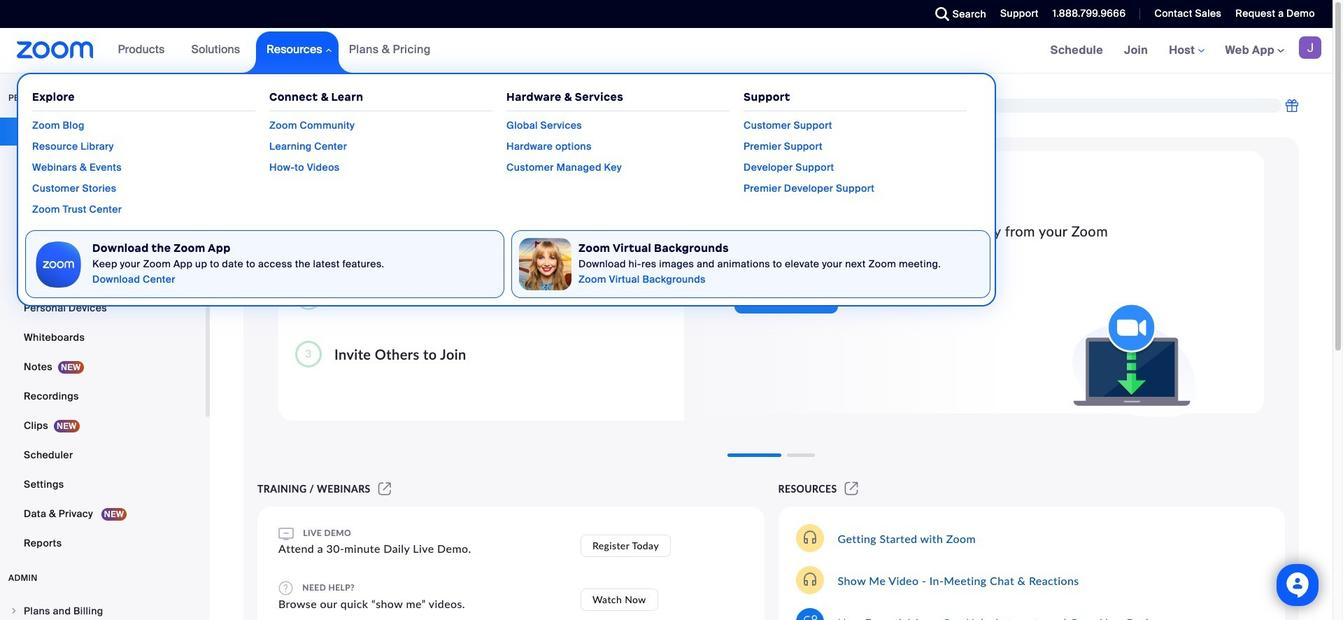 Task type: locate. For each thing, give the bounding box(es) containing it.
profile picture image
[[1300, 36, 1322, 59]]

menu item
[[0, 598, 206, 620]]

meetings navigation
[[1041, 28, 1333, 73]]

product information navigation
[[17, 28, 998, 306]]

personal menu menu
[[0, 118, 206, 559]]

zoom logo image
[[17, 41, 94, 59]]

banner
[[0, 28, 1333, 306]]

download zoom client image
[[33, 238, 85, 290]]



Task type: describe. For each thing, give the bounding box(es) containing it.
window new image
[[843, 483, 861, 495]]

window new image
[[376, 483, 393, 495]]

right image
[[10, 607, 18, 615]]

zoom virtual backgrounds image
[[519, 238, 572, 290]]



